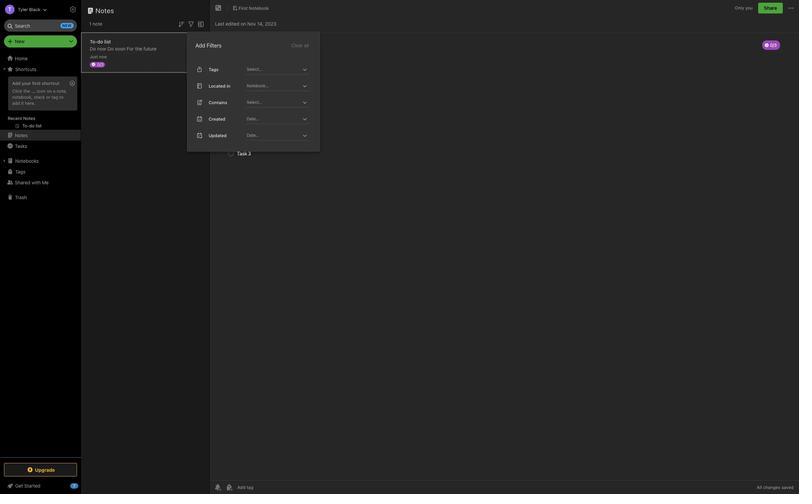 Task type: vqa. For each thing, say whether or not it's contained in the screenshot.
the "&" to the top
no



Task type: describe. For each thing, give the bounding box(es) containing it.
Located in field
[[245, 81, 310, 91]]

add filters
[[195, 42, 222, 49]]

just now
[[90, 54, 107, 59]]

shortcut
[[42, 81, 59, 86]]

new
[[15, 38, 25, 44]]

first notebook
[[239, 5, 269, 11]]

saved
[[782, 486, 794, 491]]

to-
[[90, 39, 97, 44]]

Tags field
[[245, 65, 310, 75]]

in
[[227, 83, 230, 89]]

on inside note window element
[[241, 21, 246, 27]]

1
[[89, 21, 91, 27]]

clear all button
[[291, 41, 310, 50]]

located in
[[209, 83, 230, 89]]

stack
[[34, 94, 45, 100]]

add for add your first shortcut
[[12, 81, 21, 86]]

note
[[93, 21, 102, 27]]

you
[[746, 5, 753, 11]]

nov
[[247, 21, 256, 27]]

the inside to-do list do now do soon for the future
[[135, 46, 142, 51]]

tasks
[[15, 143, 27, 149]]

notes inside group
[[23, 116, 35, 121]]

home
[[15, 56, 28, 61]]

trash
[[15, 195, 27, 200]]

first
[[32, 81, 41, 86]]

notebooks
[[15, 158, 39, 164]]

shortcuts button
[[0, 64, 81, 75]]

 date picker field for updated
[[245, 131, 316, 141]]

icon on a note, notebook, stack or tag to add it here.
[[12, 88, 67, 106]]

just
[[90, 54, 98, 59]]

clear
[[291, 42, 303, 48]]

settings image
[[69, 5, 77, 14]]

do
[[97, 39, 103, 44]]

note window element
[[210, 0, 799, 495]]

list
[[104, 39, 111, 44]]

trash link
[[0, 192, 81, 203]]

upgrade button
[[4, 464, 77, 477]]

all
[[757, 486, 762, 491]]

tasks button
[[0, 141, 81, 152]]

tyler
[[18, 7, 28, 12]]

for
[[127, 46, 134, 51]]

new search field
[[9, 20, 74, 32]]

Sort options field
[[177, 20, 185, 28]]

future
[[144, 46, 157, 51]]

first
[[239, 5, 248, 11]]

filters
[[207, 42, 222, 49]]

click to collapse image
[[79, 482, 84, 491]]

Note Editor text field
[[210, 32, 799, 481]]

date… for updated
[[247, 133, 259, 138]]

add your first shortcut
[[12, 81, 59, 86]]

More actions field
[[787, 3, 795, 14]]

0 vertical spatial notes
[[96, 7, 114, 15]]

group containing add your first shortcut
[[0, 75, 81, 133]]

 date picker field for created
[[245, 114, 316, 124]]

all
[[304, 42, 309, 48]]

to-do list do now do soon for the future
[[90, 39, 157, 51]]

contains
[[209, 100, 227, 105]]

recent notes
[[8, 116, 35, 121]]

last
[[215, 21, 224, 27]]

tags button
[[0, 166, 81, 177]]

Search text field
[[9, 20, 72, 32]]

a
[[53, 88, 55, 94]]

more actions image
[[787, 4, 795, 12]]

black
[[29, 7, 40, 12]]

edited
[[226, 21, 239, 27]]

Help and Learning task checklist field
[[0, 481, 81, 492]]

get
[[15, 484, 23, 490]]

shortcuts
[[15, 66, 36, 72]]

expand notebooks image
[[2, 158, 7, 164]]

now inside to-do list do now do soon for the future
[[97, 46, 106, 51]]



Task type: locate. For each thing, give the bounding box(es) containing it.
new
[[62, 23, 72, 28]]

View options field
[[195, 20, 205, 28]]

notebook
[[249, 5, 269, 11]]

started
[[24, 484, 40, 490]]

0 horizontal spatial the
[[23, 88, 30, 94]]

the left ...
[[23, 88, 30, 94]]

 input text field up located in field
[[246, 65, 301, 74]]

1 vertical spatial add
[[12, 81, 21, 86]]

 input text field inside the "tags" field
[[246, 65, 301, 74]]

 Date picker field
[[245, 114, 316, 124], [245, 131, 316, 141]]

1 vertical spatial on
[[47, 88, 52, 94]]

note,
[[57, 88, 67, 94]]

0 vertical spatial the
[[135, 46, 142, 51]]

1 horizontal spatial on
[[241, 21, 246, 27]]

0 horizontal spatial tags
[[15, 169, 25, 175]]

shared
[[15, 180, 30, 186]]

do down to-
[[90, 46, 96, 51]]

 input text field for contains
[[246, 98, 301, 107]]

1 vertical spatial tags
[[15, 169, 25, 175]]

1 horizontal spatial add
[[195, 42, 205, 49]]

tags
[[209, 67, 219, 72], [15, 169, 25, 175]]

0 vertical spatial now
[[97, 46, 106, 51]]

2 vertical spatial  input text field
[[246, 98, 301, 107]]

to
[[59, 94, 63, 100]]

1 horizontal spatial do
[[107, 46, 114, 51]]

add
[[12, 101, 20, 106]]

expand note image
[[214, 4, 223, 12]]

add filters image
[[187, 20, 195, 28]]

add up click
[[12, 81, 21, 86]]

add for add filters
[[195, 42, 205, 49]]

icon
[[37, 88, 46, 94]]

on left a
[[47, 88, 52, 94]]

1 horizontal spatial tags
[[209, 67, 219, 72]]

click the ...
[[12, 88, 36, 94]]

share
[[764, 5, 777, 11]]

it
[[21, 101, 24, 106]]

Add tag field
[[237, 485, 287, 491]]

0 vertical spatial on
[[241, 21, 246, 27]]

the
[[135, 46, 142, 51], [23, 88, 30, 94]]

 input text field down the "tags" field
[[246, 81, 301, 91]]

or
[[46, 94, 50, 100]]

tag
[[52, 94, 58, 100]]

1 vertical spatial now
[[99, 54, 107, 59]]

 input text field for located in
[[246, 81, 301, 91]]

on
[[241, 21, 246, 27], [47, 88, 52, 94]]

now up 0/3
[[99, 54, 107, 59]]

tree
[[0, 53, 81, 458]]

add
[[195, 42, 205, 49], [12, 81, 21, 86]]

group
[[0, 75, 81, 133]]

notes right "recent" in the top of the page
[[23, 116, 35, 121]]

1 horizontal spatial the
[[135, 46, 142, 51]]

1  input text field from the top
[[246, 65, 301, 74]]

1 date… from the top
[[247, 116, 259, 121]]

notes up tasks
[[15, 133, 28, 138]]

tags inside button
[[15, 169, 25, 175]]

0 vertical spatial  input text field
[[246, 65, 301, 74]]

date… for created
[[247, 116, 259, 121]]

share button
[[758, 3, 783, 14]]

recent
[[8, 116, 22, 121]]

2  input text field from the top
[[246, 81, 301, 91]]

updated
[[209, 133, 227, 138]]

me
[[42, 180, 49, 186]]

 input text field inside contains field
[[246, 98, 301, 107]]

1 vertical spatial  date picker field
[[245, 131, 316, 141]]

tyler black
[[18, 7, 40, 12]]

now down do
[[97, 46, 106, 51]]

add left filters
[[195, 42, 205, 49]]

with
[[32, 180, 41, 186]]

0 vertical spatial date…
[[247, 116, 259, 121]]

0/3
[[97, 62, 104, 67]]

0 vertical spatial tags
[[209, 67, 219, 72]]

2023
[[265, 21, 276, 27]]

notes up note
[[96, 7, 114, 15]]

 input text field down located in field
[[246, 98, 301, 107]]

date…
[[247, 116, 259, 121], [247, 133, 259, 138]]

0 horizontal spatial on
[[47, 88, 52, 94]]

new button
[[4, 35, 77, 48]]

changes
[[763, 486, 781, 491]]

1 vertical spatial  input text field
[[246, 81, 301, 91]]

do
[[90, 46, 96, 51], [107, 46, 114, 51]]

2 vertical spatial notes
[[15, 133, 28, 138]]

Add filters field
[[187, 20, 195, 28]]

here.
[[25, 101, 35, 106]]

 input text field for tags
[[246, 65, 301, 74]]

get started
[[15, 484, 40, 490]]

the inside group
[[23, 88, 30, 94]]

upgrade
[[35, 468, 55, 474]]

only you
[[735, 5, 753, 11]]

add tag image
[[225, 484, 233, 492]]

click
[[12, 88, 22, 94]]

notes link
[[0, 130, 81, 141]]

2 do from the left
[[107, 46, 114, 51]]

clear all
[[291, 42, 309, 48]]

1 vertical spatial date…
[[247, 133, 259, 138]]

tree containing home
[[0, 53, 81, 458]]

1 do from the left
[[90, 46, 96, 51]]

tags up 'shared'
[[15, 169, 25, 175]]

Contains field
[[245, 98, 310, 108]]

tooltip
[[163, 4, 200, 18]]

 input text field inside located in field
[[246, 81, 301, 91]]

do down the list
[[107, 46, 114, 51]]

home link
[[0, 53, 81, 64]]

7
[[73, 485, 75, 489]]

add a reminder image
[[214, 484, 222, 492]]

located
[[209, 83, 225, 89]]

shared with me link
[[0, 177, 81, 188]]

1 vertical spatial notes
[[23, 116, 35, 121]]

0 horizontal spatial do
[[90, 46, 96, 51]]

...
[[31, 88, 36, 94]]

 input text field
[[246, 65, 301, 74], [246, 81, 301, 91], [246, 98, 301, 107]]

last edited on nov 14, 2023
[[215, 21, 276, 27]]

now
[[97, 46, 106, 51], [99, 54, 107, 59]]

shared with me
[[15, 180, 49, 186]]

1 note
[[89, 21, 102, 27]]

on left nov
[[241, 21, 246, 27]]

notebook,
[[12, 94, 33, 100]]

only
[[735, 5, 744, 11]]

the right for
[[135, 46, 142, 51]]

1  date picker field from the top
[[245, 114, 316, 124]]

0 vertical spatial  date picker field
[[245, 114, 316, 124]]

tags up located
[[209, 67, 219, 72]]

add inside group
[[12, 81, 21, 86]]

3  input text field from the top
[[246, 98, 301, 107]]

2 date… from the top
[[247, 133, 259, 138]]

14,
[[257, 21, 264, 27]]

first notebook button
[[230, 3, 271, 13]]

0 vertical spatial add
[[195, 42, 205, 49]]

on inside icon on a note, notebook, stack or tag to add it here.
[[47, 88, 52, 94]]

soon
[[115, 46, 125, 51]]

your
[[22, 81, 31, 86]]

all changes saved
[[757, 486, 794, 491]]

2  date picker field from the top
[[245, 131, 316, 141]]

1 vertical spatial the
[[23, 88, 30, 94]]

notebooks link
[[0, 156, 81, 166]]

Account field
[[0, 3, 47, 16]]

created
[[209, 116, 225, 122]]

notes
[[96, 7, 114, 15], [23, 116, 35, 121], [15, 133, 28, 138]]

0 horizontal spatial add
[[12, 81, 21, 86]]



